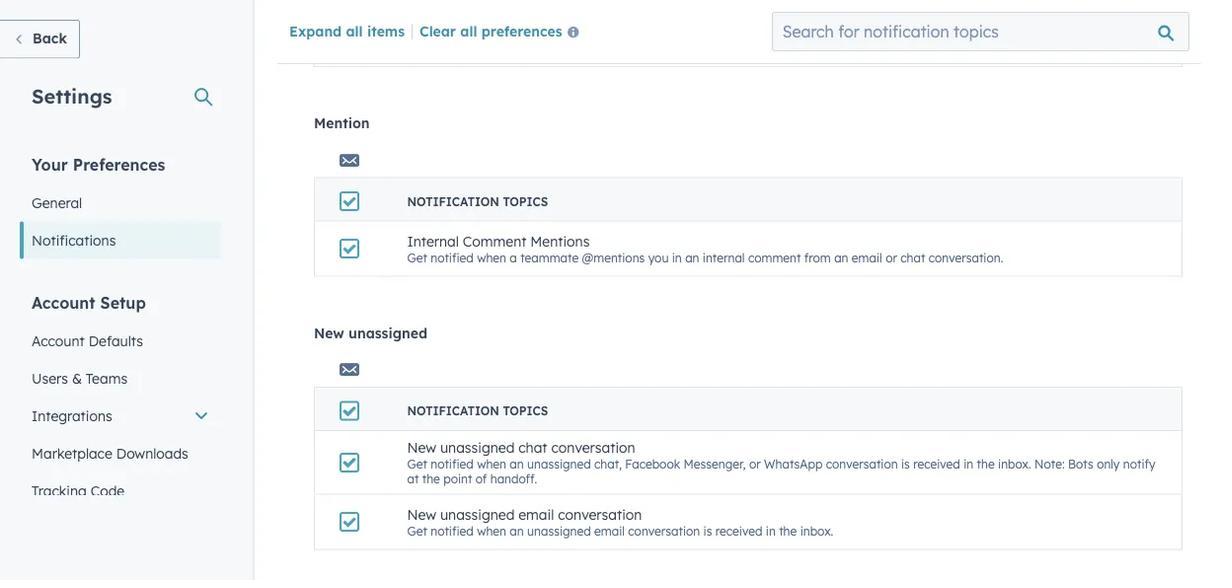 Task type: vqa. For each thing, say whether or not it's contained in the screenshot.
left or
yes



Task type: locate. For each thing, give the bounding box(es) containing it.
new unassigned chat conversation get notified when an unassigned chat, facebook messenger, or whatsapp conversation is received in the inbox. note: bots only notify at the point of handoff.
[[407, 439, 1156, 486]]

chat inside new unassigned chat conversation get notified when an unassigned chat, facebook messenger, or whatsapp conversation is received in the inbox. note: bots only notify at the point of handoff.
[[519, 439, 547, 457]]

get down at
[[407, 524, 427, 538]]

1 get from the top
[[407, 40, 427, 55]]

the inside new unassigned email conversation get notified when an unassigned email conversation is received in the inbox.
[[779, 524, 797, 538]]

notified down "point"
[[431, 524, 474, 538]]

email
[[407, 23, 443, 40]]

notification topics up of
[[407, 404, 548, 419]]

or
[[886, 250, 897, 265], [749, 457, 761, 471]]

inbox. inside new unassigned email conversation get notified when an unassigned email conversation is received in the inbox.
[[800, 524, 834, 538]]

notification topics
[[407, 194, 548, 209], [407, 404, 548, 419]]

2 notification topics from the top
[[407, 404, 548, 419]]

1 vertical spatial is
[[901, 457, 910, 471]]

2 get from the top
[[407, 250, 427, 265]]

2 horizontal spatial the
[[977, 457, 995, 471]]

conversation
[[447, 23, 531, 40], [561, 40, 633, 55], [551, 439, 635, 457], [826, 457, 898, 471], [558, 506, 642, 524], [628, 524, 700, 538]]

email
[[527, 40, 558, 55], [852, 250, 882, 265], [519, 506, 554, 524], [594, 524, 625, 538]]

get down clear
[[407, 40, 427, 55]]

2 vertical spatial in
[[766, 524, 776, 538]]

to left you.
[[713, 40, 724, 55]]

integrations
[[32, 407, 112, 425]]

1 vertical spatial notification topics
[[407, 404, 548, 419]]

topics up the comment
[[503, 194, 548, 209]]

4 get from the top
[[407, 524, 427, 538]]

1 notification from the top
[[407, 194, 499, 209]]

1 vertical spatial account
[[32, 332, 85, 350]]

all left items
[[346, 22, 363, 39]]

new
[[314, 324, 344, 342], [407, 439, 436, 457], [407, 506, 436, 524]]

new inside new unassigned email conversation get notified when an unassigned email conversation is received in the inbox.
[[407, 506, 436, 524]]

0 vertical spatial or
[[886, 250, 897, 265]]

1 vertical spatial topics
[[503, 404, 548, 419]]

or left whatsapp
[[749, 457, 761, 471]]

email right from
[[852, 250, 882, 265]]

3 notified from the top
[[431, 457, 474, 471]]

1 when from the top
[[477, 40, 506, 55]]

you inside email conversation reassigned to you get notified when an email conversation is reassigned to you.
[[627, 23, 651, 40]]

1 vertical spatial in
[[964, 457, 974, 471]]

notified
[[431, 40, 474, 55], [431, 250, 474, 265], [431, 457, 474, 471], [431, 524, 474, 538]]

notified down clear
[[431, 40, 474, 55]]

chat,
[[594, 457, 622, 471]]

1 vertical spatial chat
[[519, 439, 547, 457]]

the
[[977, 457, 995, 471], [422, 471, 440, 486], [779, 524, 797, 538]]

is inside new unassigned chat conversation get notified when an unassigned chat, facebook messenger, or whatsapp conversation is received in the inbox. note: bots only notify at the point of handoff.
[[901, 457, 910, 471]]

1 horizontal spatial is
[[704, 524, 712, 538]]

notification
[[407, 194, 499, 209], [407, 404, 499, 419]]

internal comment mentions get notified when a teammate @mentions you in an internal comment from an email or chat conversation.
[[407, 233, 1003, 265]]

1 account from the top
[[32, 293, 95, 312]]

0 vertical spatial you
[[627, 23, 651, 40]]

0 vertical spatial new
[[314, 324, 344, 342]]

reassigned
[[535, 23, 606, 40], [649, 40, 709, 55]]

unassigned for new unassigned chat conversation get notified when an unassigned chat, facebook messenger, or whatsapp conversation is received in the inbox. note: bots only notify at the point of handoff.
[[440, 439, 515, 457]]

notification for mention
[[407, 194, 499, 209]]

notified inside email conversation reassigned to you get notified when an email conversation is reassigned to you.
[[431, 40, 474, 55]]

chat left conversation.
[[901, 250, 925, 265]]

chat up the handoff.
[[519, 439, 547, 457]]

notifications link
[[20, 222, 221, 259]]

1 horizontal spatial received
[[913, 457, 960, 471]]

4 notified from the top
[[431, 524, 474, 538]]

0 horizontal spatial in
[[672, 250, 682, 265]]

general link
[[20, 184, 221, 222]]

1 topics from the top
[[503, 194, 548, 209]]

when down clear all preferences on the left top of the page
[[477, 40, 506, 55]]

3 get from the top
[[407, 457, 427, 471]]

0 vertical spatial inbox.
[[998, 457, 1031, 471]]

notified left a
[[431, 250, 474, 265]]

all inside button
[[460, 22, 477, 39]]

inbox. left note:
[[998, 457, 1031, 471]]

inbox.
[[998, 457, 1031, 471], [800, 524, 834, 538]]

notified inside new unassigned email conversation get notified when an unassigned email conversation is received in the inbox.
[[431, 524, 474, 538]]

1 notified from the top
[[431, 40, 474, 55]]

chat
[[901, 250, 925, 265], [519, 439, 547, 457]]

2 vertical spatial is
[[704, 524, 712, 538]]

1 vertical spatial you
[[648, 250, 669, 265]]

is inside new unassigned email conversation get notified when an unassigned email conversation is received in the inbox.
[[704, 524, 712, 538]]

the right at
[[422, 471, 440, 486]]

users & teams
[[32, 370, 127, 387]]

the left note:
[[977, 457, 995, 471]]

in left internal
[[672, 250, 682, 265]]

comment
[[463, 233, 527, 250]]

unassigned for new unassigned email conversation get notified when an unassigned email conversation is received in the inbox.
[[440, 506, 515, 524]]

2 horizontal spatial in
[[964, 457, 974, 471]]

0 vertical spatial notification
[[407, 194, 499, 209]]

2 when from the top
[[477, 250, 506, 265]]

to right the preferences
[[610, 23, 623, 40]]

2 vertical spatial new
[[407, 506, 436, 524]]

or inside internal comment mentions get notified when a teammate @mentions you in an internal comment from an email or chat conversation.
[[886, 250, 897, 265]]

all
[[346, 22, 363, 39], [460, 22, 477, 39]]

topics up the handoff.
[[503, 404, 548, 419]]

when down of
[[477, 524, 506, 538]]

an down the handoff.
[[510, 524, 524, 538]]

in left note:
[[964, 457, 974, 471]]

notification topics for mention
[[407, 194, 548, 209]]

1 vertical spatial received
[[716, 524, 763, 538]]

1 horizontal spatial in
[[766, 524, 776, 538]]

email down the preferences
[[527, 40, 558, 55]]

an right of
[[510, 457, 524, 471]]

in down new unassigned chat conversation get notified when an unassigned chat, facebook messenger, or whatsapp conversation is received in the inbox. note: bots only notify at the point of handoff.
[[766, 524, 776, 538]]

1 vertical spatial new
[[407, 439, 436, 457]]

clear all preferences
[[420, 22, 562, 39]]

1 all from the left
[[346, 22, 363, 39]]

0 horizontal spatial inbox.
[[800, 524, 834, 538]]

when right "point"
[[477, 457, 506, 471]]

2 notification from the top
[[407, 404, 499, 419]]

an
[[510, 40, 524, 55], [685, 250, 699, 265], [834, 250, 849, 265], [510, 457, 524, 471], [510, 524, 524, 538]]

account defaults
[[32, 332, 143, 350]]

1 horizontal spatial the
[[779, 524, 797, 538]]

or right from
[[886, 250, 897, 265]]

0 vertical spatial received
[[913, 457, 960, 471]]

when inside email conversation reassigned to you get notified when an email conversation is reassigned to you.
[[477, 40, 506, 55]]

unassigned for new unassigned
[[349, 324, 428, 342]]

0 horizontal spatial is
[[636, 40, 645, 55]]

you
[[627, 23, 651, 40], [648, 250, 669, 265]]

when inside new unassigned chat conversation get notified when an unassigned chat, facebook messenger, or whatsapp conversation is received in the inbox. note: bots only notify at the point of handoff.
[[477, 457, 506, 471]]

0 horizontal spatial or
[[749, 457, 761, 471]]

0 vertical spatial account
[[32, 293, 95, 312]]

is inside email conversation reassigned to you get notified when an email conversation is reassigned to you.
[[636, 40, 645, 55]]

0 horizontal spatial to
[[610, 23, 623, 40]]

received
[[913, 457, 960, 471], [716, 524, 763, 538]]

2 all from the left
[[460, 22, 477, 39]]

2 notified from the top
[[431, 250, 474, 265]]

2 topics from the top
[[503, 404, 548, 419]]

all right clear
[[460, 22, 477, 39]]

1 horizontal spatial chat
[[901, 250, 925, 265]]

get left "point"
[[407, 457, 427, 471]]

inbox. down whatsapp
[[800, 524, 834, 538]]

when
[[477, 40, 506, 55], [477, 250, 506, 265], [477, 457, 506, 471], [477, 524, 506, 538]]

teams
[[86, 370, 127, 387]]

account setup element
[[20, 292, 221, 581]]

0 horizontal spatial chat
[[519, 439, 547, 457]]

1 notification topics from the top
[[407, 194, 548, 209]]

notification up "point"
[[407, 404, 499, 419]]

is
[[636, 40, 645, 55], [901, 457, 910, 471], [704, 524, 712, 538]]

marketplace
[[32, 445, 112, 462]]

0 vertical spatial is
[[636, 40, 645, 55]]

in
[[672, 250, 682, 265], [964, 457, 974, 471], [766, 524, 776, 538]]

unassigned
[[349, 324, 428, 342], [440, 439, 515, 457], [527, 457, 591, 471], [440, 506, 515, 524], [527, 524, 591, 538]]

when left a
[[477, 250, 506, 265]]

account up account defaults
[[32, 293, 95, 312]]

2 horizontal spatial is
[[901, 457, 910, 471]]

of
[[476, 471, 487, 486]]

a
[[510, 250, 517, 265]]

new for new unassigned email conversation get notified when an unassigned email conversation is received in the inbox.
[[407, 506, 436, 524]]

0 vertical spatial notification topics
[[407, 194, 548, 209]]

account
[[32, 293, 95, 312], [32, 332, 85, 350]]

notification topics up the comment
[[407, 194, 548, 209]]

0 vertical spatial topics
[[503, 194, 548, 209]]

to
[[610, 23, 623, 40], [713, 40, 724, 55]]

items
[[367, 22, 405, 39]]

0 horizontal spatial the
[[422, 471, 440, 486]]

get inside new unassigned chat conversation get notified when an unassigned chat, facebook messenger, or whatsapp conversation is received in the inbox. note: bots only notify at the point of handoff.
[[407, 457, 427, 471]]

1 horizontal spatial or
[[886, 250, 897, 265]]

topics
[[503, 194, 548, 209], [503, 404, 548, 419]]

received inside new unassigned email conversation get notified when an unassigned email conversation is received in the inbox.
[[716, 524, 763, 538]]

2 account from the top
[[32, 332, 85, 350]]

notification up internal
[[407, 194, 499, 209]]

notify
[[1123, 457, 1156, 471]]

0 vertical spatial in
[[672, 250, 682, 265]]

4 when from the top
[[477, 524, 506, 538]]

new unassigned email conversation get notified when an unassigned email conversation is received in the inbox.
[[407, 506, 834, 538]]

email down the handoff.
[[519, 506, 554, 524]]

users
[[32, 370, 68, 387]]

1 vertical spatial or
[[749, 457, 761, 471]]

new inside new unassigned chat conversation get notified when an unassigned chat, facebook messenger, or whatsapp conversation is received in the inbox. note: bots only notify at the point of handoff.
[[407, 439, 436, 457]]

0 horizontal spatial received
[[716, 524, 763, 538]]

@mentions
[[582, 250, 645, 265]]

0 horizontal spatial all
[[346, 22, 363, 39]]

preferences
[[73, 155, 165, 174]]

notification for new unassigned
[[407, 404, 499, 419]]

1 vertical spatial inbox.
[[800, 524, 834, 538]]

1 vertical spatial notification
[[407, 404, 499, 419]]

notified left of
[[431, 457, 474, 471]]

account up users
[[32, 332, 85, 350]]

0 vertical spatial chat
[[901, 250, 925, 265]]

back
[[33, 30, 67, 47]]

3 when from the top
[[477, 457, 506, 471]]

1 horizontal spatial inbox.
[[998, 457, 1031, 471]]

an down the preferences
[[510, 40, 524, 55]]

get
[[407, 40, 427, 55], [407, 250, 427, 265], [407, 457, 427, 471], [407, 524, 427, 538]]

the down whatsapp
[[779, 524, 797, 538]]

get inside internal comment mentions get notified when a teammate @mentions you in an internal comment from an email or chat conversation.
[[407, 250, 427, 265]]

1 horizontal spatial all
[[460, 22, 477, 39]]

get left the comment
[[407, 250, 427, 265]]



Task type: describe. For each thing, give the bounding box(es) containing it.
when inside internal comment mentions get notified when a teammate @mentions you in an internal comment from an email or chat conversation.
[[477, 250, 506, 265]]

you inside internal comment mentions get notified when a teammate @mentions you in an internal comment from an email or chat conversation.
[[648, 250, 669, 265]]

an left internal
[[685, 250, 699, 265]]

topics for mention
[[503, 194, 548, 209]]

whatsapp
[[764, 457, 823, 471]]

in inside new unassigned chat conversation get notified when an unassigned chat, facebook messenger, or whatsapp conversation is received in the inbox. note: bots only notify at the point of handoff.
[[964, 457, 974, 471]]

clear
[[420, 22, 456, 39]]

preferences
[[482, 22, 562, 39]]

point
[[444, 471, 472, 486]]

clear all preferences button
[[420, 20, 587, 44]]

is for new unassigned email conversation
[[704, 524, 712, 538]]

users & teams link
[[20, 360, 221, 397]]

an inside new unassigned chat conversation get notified when an unassigned chat, facebook messenger, or whatsapp conversation is received in the inbox. note: bots only notify at the point of handoff.
[[510, 457, 524, 471]]

conversation down facebook
[[628, 524, 700, 538]]

settings
[[32, 83, 112, 108]]

notified inside internal comment mentions get notified when a teammate @mentions you in an internal comment from an email or chat conversation.
[[431, 250, 474, 265]]

marketplace downloads link
[[20, 435, 221, 472]]

setup
[[100, 293, 146, 312]]

internal
[[407, 233, 459, 250]]

email conversation reassigned to you get notified when an email conversation is reassigned to you.
[[407, 23, 751, 55]]

general
[[32, 194, 82, 211]]

email down the "chat,"
[[594, 524, 625, 538]]

bots
[[1068, 457, 1094, 471]]

marketplace downloads
[[32, 445, 188, 462]]

all for expand
[[346, 22, 363, 39]]

email inside internal comment mentions get notified when a teammate @mentions you in an internal comment from an email or chat conversation.
[[852, 250, 882, 265]]

your preferences element
[[20, 154, 221, 259]]

all for clear
[[460, 22, 477, 39]]

conversation down the "chat,"
[[558, 506, 642, 524]]

an inside email conversation reassigned to you get notified when an email conversation is reassigned to you.
[[510, 40, 524, 55]]

notification topics for new unassigned
[[407, 404, 548, 419]]

from
[[804, 250, 831, 265]]

&
[[72, 370, 82, 387]]

tracking code
[[32, 482, 125, 500]]

comment
[[748, 250, 801, 265]]

account defaults link
[[20, 322, 221, 360]]

notifications
[[32, 232, 116, 249]]

internal
[[703, 250, 745, 265]]

note:
[[1035, 457, 1065, 471]]

defaults
[[89, 332, 143, 350]]

inbox. inside new unassigned chat conversation get notified when an unassigned chat, facebook messenger, or whatsapp conversation is received in the inbox. note: bots only notify at the point of handoff.
[[998, 457, 1031, 471]]

facebook
[[625, 457, 680, 471]]

account for account setup
[[32, 293, 95, 312]]

account for account defaults
[[32, 332, 85, 350]]

handoff.
[[490, 471, 537, 486]]

conversation right email
[[447, 23, 531, 40]]

is for email conversation reassigned to you
[[636, 40, 645, 55]]

downloads
[[116, 445, 188, 462]]

expand all items button
[[289, 22, 405, 39]]

back link
[[0, 20, 80, 59]]

when inside new unassigned email conversation get notified when an unassigned email conversation is received in the inbox.
[[477, 524, 506, 538]]

notified inside new unassigned chat conversation get notified when an unassigned chat, facebook messenger, or whatsapp conversation is received in the inbox. note: bots only notify at the point of handoff.
[[431, 457, 474, 471]]

1 horizontal spatial to
[[713, 40, 724, 55]]

new unassigned
[[314, 324, 428, 342]]

conversation down the preferences
[[561, 40, 633, 55]]

code
[[91, 482, 125, 500]]

expand all items
[[289, 22, 405, 39]]

account setup
[[32, 293, 146, 312]]

integrations button
[[20, 397, 221, 435]]

expand
[[289, 22, 342, 39]]

at
[[407, 471, 419, 486]]

tracking code link
[[20, 472, 221, 510]]

or inside new unassigned chat conversation get notified when an unassigned chat, facebook messenger, or whatsapp conversation is received in the inbox. note: bots only notify at the point of handoff.
[[749, 457, 761, 471]]

received inside new unassigned chat conversation get notified when an unassigned chat, facebook messenger, or whatsapp conversation is received in the inbox. note: bots only notify at the point of handoff.
[[913, 457, 960, 471]]

0 horizontal spatial reassigned
[[535, 23, 606, 40]]

teammate
[[520, 250, 579, 265]]

new for new unassigned chat conversation get notified when an unassigned chat, facebook messenger, or whatsapp conversation is received in the inbox. note: bots only notify at the point of handoff.
[[407, 439, 436, 457]]

an inside new unassigned email conversation get notified when an unassigned email conversation is received in the inbox.
[[510, 524, 524, 538]]

get inside email conversation reassigned to you get notified when an email conversation is reassigned to you.
[[407, 40, 427, 55]]

messenger,
[[684, 457, 746, 471]]

1 horizontal spatial reassigned
[[649, 40, 709, 55]]

only
[[1097, 457, 1120, 471]]

you.
[[728, 40, 751, 55]]

conversation up new unassigned email conversation get notified when an unassigned email conversation is received in the inbox.
[[551, 439, 635, 457]]

an right from
[[834, 250, 849, 265]]

conversation.
[[929, 250, 1003, 265]]

new for new unassigned
[[314, 324, 344, 342]]

mentions
[[530, 233, 590, 250]]

in inside new unassigned email conversation get notified when an unassigned email conversation is received in the inbox.
[[766, 524, 776, 538]]

tracking
[[32, 482, 87, 500]]

Search for notification topics search field
[[772, 12, 1190, 51]]

conversation right whatsapp
[[826, 457, 898, 471]]

topics for new unassigned
[[503, 404, 548, 419]]

your preferences
[[32, 155, 165, 174]]

chat inside internal comment mentions get notified when a teammate @mentions you in an internal comment from an email or chat conversation.
[[901, 250, 925, 265]]

your
[[32, 155, 68, 174]]

get inside new unassigned email conversation get notified when an unassigned email conversation is received in the inbox.
[[407, 524, 427, 538]]

email inside email conversation reassigned to you get notified when an email conversation is reassigned to you.
[[527, 40, 558, 55]]

in inside internal comment mentions get notified when a teammate @mentions you in an internal comment from an email or chat conversation.
[[672, 250, 682, 265]]

mention
[[314, 115, 370, 132]]



